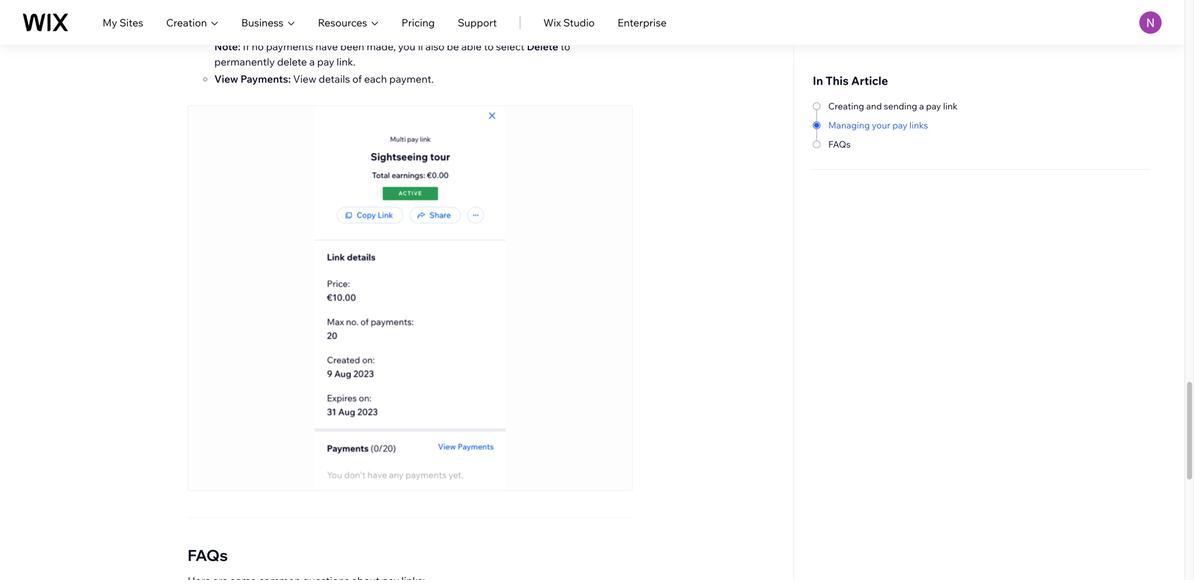Task type: locate. For each thing, give the bounding box(es) containing it.
1 view from the left
[[214, 73, 238, 85]]

to for to make an active link inactive. note: if no payments have been made, you'll also be able to select delete
[[527, 10, 537, 22]]

0 vertical spatial a
[[310, 55, 315, 68]]

wix studio link
[[544, 15, 595, 30]]

in
[[813, 73, 824, 88]]

0 horizontal spatial and
[[422, 10, 440, 22]]

1 vertical spatial select
[[496, 40, 525, 53]]

link
[[612, 10, 629, 22], [944, 101, 958, 112]]

2 horizontal spatial pay
[[927, 101, 942, 112]]

1 horizontal spatial and
[[867, 101, 883, 112]]

1 horizontal spatial to
[[527, 10, 537, 22]]

a
[[310, 55, 315, 68], [920, 101, 925, 112]]

view down delete
[[293, 73, 317, 85]]

a up links
[[920, 101, 925, 112]]

my sites link
[[103, 15, 143, 30]]

link right sending
[[944, 101, 958, 112]]

creation button
[[166, 15, 219, 30]]

0 vertical spatial pay
[[317, 55, 335, 68]]

pay for link
[[927, 101, 942, 112]]

business
[[241, 16, 284, 29]]

1 horizontal spatial view
[[293, 73, 317, 85]]

faqs
[[829, 139, 851, 150], [188, 546, 228, 565]]

and
[[422, 10, 440, 22], [867, 101, 883, 112]]

1 horizontal spatial link
[[944, 101, 958, 112]]

details
[[319, 73, 350, 85]]

1 vertical spatial and
[[867, 101, 883, 112]]

select
[[442, 10, 471, 22], [496, 40, 525, 53]]

no
[[252, 40, 264, 53]]

links
[[910, 120, 929, 131]]

and up managing your pay links
[[867, 101, 883, 112]]

0 horizontal spatial view
[[214, 73, 238, 85]]

link inside to make an active link inactive. note: if no payments have been made, you'll also be able to select delete
[[612, 10, 629, 22]]

to left "make"
[[527, 10, 537, 22]]

in this article
[[813, 73, 889, 88]]

have
[[316, 40, 338, 53]]

0 horizontal spatial select
[[442, 10, 471, 22]]

studio
[[564, 16, 595, 29]]

a right delete
[[310, 55, 315, 68]]

1 vertical spatial a
[[920, 101, 925, 112]]

pay inside to permanently delete a pay link.
[[317, 55, 335, 68]]

enterprise
[[618, 16, 667, 29]]

pay up links
[[927, 101, 942, 112]]

0 vertical spatial link
[[612, 10, 629, 22]]

my sites
[[103, 16, 143, 29]]

delete
[[527, 40, 559, 53]]

inactive.
[[214, 25, 254, 38]]

note:
[[214, 40, 241, 53]]

1 vertical spatial link
[[944, 101, 958, 112]]

view
[[214, 73, 238, 85], [293, 73, 317, 85]]

a screenshot of the panel showing pay link details. image
[[315, 106, 506, 491]]

able
[[462, 40, 482, 53]]

an
[[567, 10, 579, 22]]

1 vertical spatial pay
[[927, 101, 942, 112]]

article
[[852, 73, 889, 88]]

pay right your
[[893, 120, 908, 131]]

view down permanently
[[214, 73, 238, 85]]

0 horizontal spatial a
[[310, 55, 315, 68]]

active
[[581, 10, 610, 22]]

select left the delete
[[496, 40, 525, 53]]

0 vertical spatial and
[[422, 10, 440, 22]]

0 vertical spatial faqs
[[829, 139, 851, 150]]

pay down have
[[317, 55, 335, 68]]

and select deactivate
[[420, 10, 525, 22]]

1 horizontal spatial a
[[920, 101, 925, 112]]

to for to permanently delete a pay link.
[[561, 40, 571, 53]]

1 horizontal spatial faqs
[[829, 139, 851, 150]]

to permanently delete a pay link.
[[214, 40, 571, 68]]

to right the delete
[[561, 40, 571, 53]]

2 view from the left
[[293, 73, 317, 85]]

select up be
[[442, 10, 471, 22]]

to right the able
[[484, 40, 494, 53]]

0 horizontal spatial link
[[612, 10, 629, 22]]

view payments: view details of each payment.
[[214, 73, 434, 85]]

more
[[315, 10, 340, 22]]

1 horizontal spatial select
[[496, 40, 525, 53]]

creating and sending a pay link
[[829, 101, 958, 112]]

click
[[272, 10, 295, 22]]

you'll
[[398, 40, 423, 53]]

sites
[[120, 16, 143, 29]]

select inside to make an active link inactive. note: if no payments have been made, you'll also be able to select delete
[[496, 40, 525, 53]]

2 horizontal spatial to
[[561, 40, 571, 53]]

0 horizontal spatial faqs
[[188, 546, 228, 565]]

managing your pay links
[[829, 120, 929, 131]]

to inside to permanently delete a pay link.
[[561, 40, 571, 53]]

actions
[[342, 10, 378, 22]]

1 vertical spatial faqs
[[188, 546, 228, 565]]

wix
[[544, 16, 561, 29]]

pay
[[317, 55, 335, 68], [927, 101, 942, 112], [893, 120, 908, 131]]

0 horizontal spatial pay
[[317, 55, 335, 68]]

payment.
[[390, 73, 434, 85]]

a inside to permanently delete a pay link.
[[310, 55, 315, 68]]

link right active
[[612, 10, 629, 22]]

and up the also
[[422, 10, 440, 22]]

link.
[[337, 55, 356, 68]]

1 horizontal spatial pay
[[893, 120, 908, 131]]

to
[[527, 10, 537, 22], [484, 40, 494, 53], [561, 40, 571, 53]]

support link
[[458, 15, 497, 30]]



Task type: vqa. For each thing, say whether or not it's contained in the screenshot.
Preview
no



Task type: describe. For each thing, give the bounding box(es) containing it.
sending
[[885, 101, 918, 112]]

of
[[353, 73, 362, 85]]

your
[[872, 120, 891, 131]]

0 vertical spatial select
[[442, 10, 471, 22]]

made,
[[367, 40, 396, 53]]

pricing link
[[402, 15, 435, 30]]

deactivate
[[473, 10, 525, 22]]

payments:
[[241, 73, 291, 85]]

managing
[[829, 120, 870, 131]]

creating
[[829, 101, 865, 112]]

delete
[[277, 55, 307, 68]]

payments
[[266, 40, 313, 53]]

enterprise link
[[618, 15, 667, 30]]

each
[[364, 73, 387, 85]]

permanently
[[214, 55, 275, 68]]

0 horizontal spatial to
[[484, 40, 494, 53]]

2 vertical spatial pay
[[893, 120, 908, 131]]

to make an active link inactive. note: if no payments have been made, you'll also be able to select delete
[[214, 10, 629, 53]]

pricing
[[402, 16, 435, 29]]

a for delete
[[310, 55, 315, 68]]

profile image image
[[1140, 11, 1162, 34]]

the
[[297, 10, 313, 22]]

business button
[[241, 15, 295, 30]]

wix studio
[[544, 16, 595, 29]]

also
[[426, 40, 445, 53]]

icon
[[380, 10, 400, 22]]

this
[[826, 73, 849, 88]]

if
[[243, 40, 250, 53]]

make
[[540, 10, 565, 22]]

been
[[340, 40, 365, 53]]

a for sending
[[920, 101, 925, 112]]

be
[[447, 40, 459, 53]]

deactivate: click the more actions icon
[[214, 10, 403, 22]]

resources
[[318, 16, 367, 29]]

pay for link.
[[317, 55, 335, 68]]

my
[[103, 16, 117, 29]]

resources button
[[318, 15, 379, 30]]

creation
[[166, 16, 207, 29]]

support
[[458, 16, 497, 29]]

deactivate:
[[214, 10, 269, 22]]



